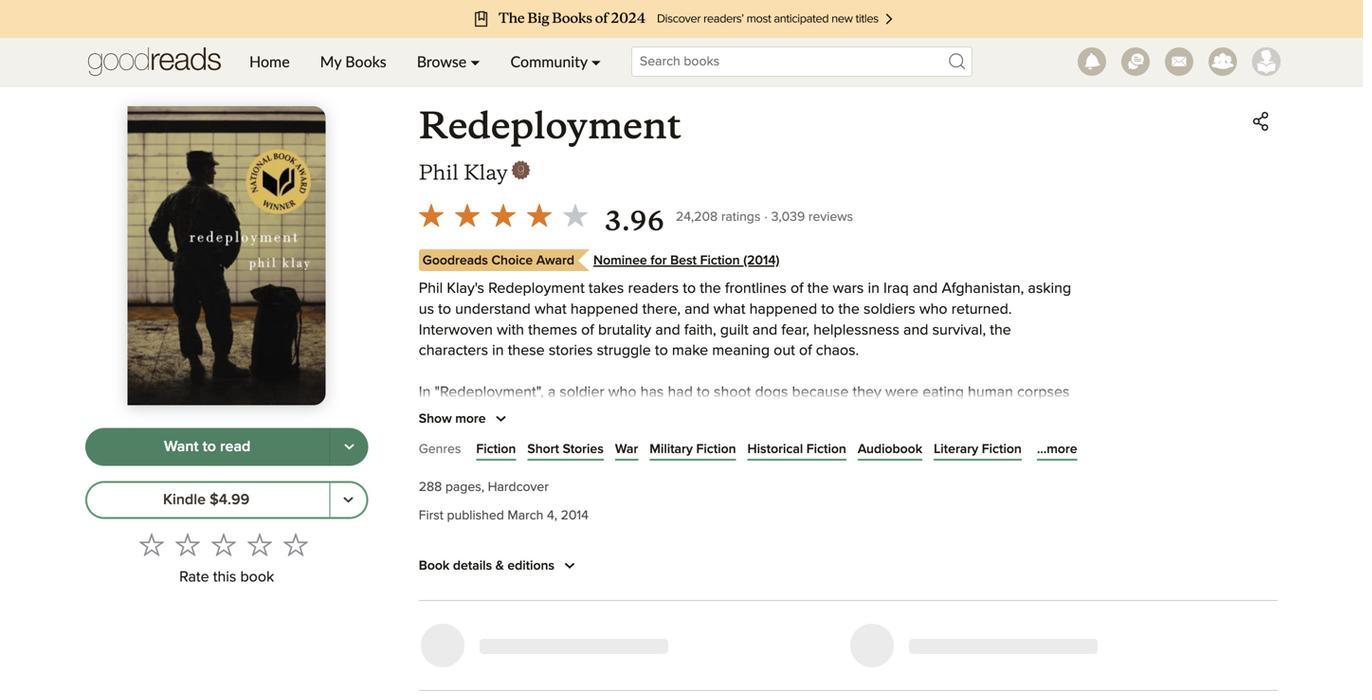 Task type: vqa. For each thing, say whether or not it's contained in the screenshot.
The 2019 Awards link
no



Task type: locate. For each thing, give the bounding box(es) containing it.
2 where from the left
[[570, 426, 612, 442]]

tells
[[685, 468, 712, 483]]

stunning
[[716, 676, 773, 691]]

want to read
[[164, 439, 251, 454]]

0 horizontal spatial read
[[220, 439, 251, 454]]

to inside the redeployment is poised to become a classic in the tradition of war writing. across nations and continents, klay sets in devastating relief the two worlds a soldier inhabits: one of extremes and one of loss. written with a hard-eyed realism and stunning emotional depth, this work marks phil klay
[[582, 634, 596, 649]]

and down 'there,'
[[655, 323, 680, 338]]

foreign
[[602, 530, 653, 546]]

play
[[680, 551, 708, 566]]

corpses
[[1017, 385, 1070, 400]]

0 vertical spatial soldier's
[[879, 572, 934, 587]]

24,208
[[676, 210, 718, 224]]

a up service
[[691, 510, 699, 525]]

ferocious
[[703, 510, 764, 525]]

combination
[[995, 551, 1077, 566]]

depth,
[[847, 676, 889, 691]]

1 vertical spatial with
[[520, 676, 548, 691]]

book
[[419, 559, 450, 573]]

what up guilt
[[714, 302, 745, 317]]

they
[[853, 385, 881, 400]]

of left war
[[817, 634, 830, 649]]

is right it
[[540, 406, 550, 421]]

0 horizontal spatial soldier's
[[801, 593, 855, 608]]

0 horizontal spatial happened
[[570, 302, 638, 317]]

lance
[[1035, 426, 1075, 442]]

despair
[[598, 593, 648, 608]]

klay left "goodreads author" "image"
[[464, 160, 508, 185]]

0 horizontal spatial what
[[492, 406, 524, 421]]

people inside in "redeployment", a soldier who has had to shoot dogs because they were eating human corpses must learn what it is like to return to domestic life in suburbia, surrounded by people "who have no idea where fallujah is, where three members of your platoon died." in "after action report", a lance corporal seeks expiation for a killing he didn't commit, in order that his best friend will be unburdened. a morturary affairs marine tells about his experiences collecting remains - of u.s. and iraqi soldiers both. a chaplain sees his understanding of christianity, and his ability to provide solace through religion, tested by the actions of a ferocious colonel. and in the darkly comic "money as a weapons system", a young foreign service officer is given the absurd task of helping iraqis improve their lives by teaching them to play baseball. these stories reveal the intricate combination of monotony, bureaucracy, comradeship and violence that make up a soldier's daily life at war, and the isolation, remorse, and despair that can accompany a soldier's homecoming.
[[928, 406, 975, 421]]

▾ right browse
[[470, 52, 480, 71]]

war link
[[615, 440, 638, 459]]

of right themes
[[581, 323, 594, 338]]

2 vertical spatial is
[[519, 634, 530, 649]]

worlds
[[746, 655, 790, 670]]

soldiers inside in "redeployment", a soldier who has had to shoot dogs because they were eating human corpses must learn what it is like to return to domestic life in suburbia, surrounded by people "who have no idea where fallujah is, where three members of your platoon died." in "after action report", a lance corporal seeks expiation for a killing he didn't commit, in order that his best friend will be unburdened. a morturary affairs marine tells about his experiences collecting remains - of u.s. and iraqi soldiers both. a chaplain sees his understanding of christianity, and his ability to provide solace through religion, tested by the actions of a ferocious colonel. and in the darkly comic "money as a weapons system", a young foreign service officer is given the absurd task of helping iraqis improve their lives by teaching them to play baseball. these stories reveal the intricate combination of monotony, bureaucracy, comradeship and violence that make up a soldier's daily life at war, and the isolation, remorse, and despair that can accompany a soldier's homecoming.
[[451, 489, 503, 504]]

1 vertical spatial stories
[[820, 551, 864, 566]]

0 vertical spatial with
[[497, 323, 524, 338]]

fiction for historical fiction
[[807, 443, 846, 456]]

soldier's up homecoming.
[[879, 572, 934, 587]]

by up bureaucracy, at bottom left
[[544, 551, 560, 566]]

helplessness
[[813, 323, 900, 338]]

read inside button
[[220, 439, 251, 454]]

out
[[774, 343, 795, 359]]

0 vertical spatial read
[[220, 439, 251, 454]]

three
[[615, 426, 650, 442]]

life left at
[[972, 572, 992, 587]]

this down inhabits:
[[893, 676, 916, 691]]

one up "work"
[[913, 655, 939, 670]]

shoot
[[714, 385, 751, 400]]

ability
[[925, 489, 964, 504]]

make down faith,
[[672, 343, 708, 359]]

1 horizontal spatial soldier
[[805, 655, 850, 670]]

browse ▾ link
[[402, 38, 495, 85]]

0 horizontal spatial that
[[652, 593, 677, 608]]

1 horizontal spatial a
[[545, 489, 555, 504]]

where down more
[[451, 426, 493, 442]]

people up the extremes
[[977, 638, 1018, 652]]

affairs
[[590, 468, 632, 483]]

more
[[455, 412, 486, 426]]

0 horizontal spatial make
[[672, 343, 708, 359]]

his
[[866, 447, 885, 462], [758, 468, 777, 483], [654, 489, 672, 504], [902, 489, 921, 504]]

the left wars
[[807, 281, 829, 296]]

2 vertical spatial phil
[[1000, 676, 1025, 691]]

0 vertical spatial in
[[419, 385, 431, 400]]

1 vertical spatial who
[[608, 385, 637, 400]]

who
[[919, 302, 948, 317], [608, 385, 637, 400]]

2 ▾ from the left
[[591, 52, 601, 71]]

soldier's down up
[[801, 593, 855, 608]]

the down classic on the bottom
[[692, 655, 713, 670]]

0 vertical spatial phil
[[419, 160, 459, 185]]

0 vertical spatial redeployment
[[419, 103, 681, 149]]

the up task
[[874, 510, 895, 525]]

1 horizontal spatial that
[[777, 572, 802, 587]]

0 horizontal spatial this
[[213, 570, 236, 585]]

the
[[700, 281, 721, 296], [807, 281, 829, 296], [838, 302, 860, 317], [990, 323, 1011, 338], [597, 510, 619, 525], [874, 510, 895, 525], [814, 530, 835, 546], [913, 551, 934, 566], [419, 593, 440, 608], [733, 634, 755, 649], [692, 655, 713, 670]]

0 horizontal spatial soldier
[[560, 385, 604, 400]]

phil inside phil klay's redeployment takes readers to the frontlines of the wars in iraq and afghanistan, asking us to understand what happened there, and what happened to the soldiers who returned. interwoven with themes of brutality and faith, guilt and fear, helplessness and survival, the characters in these stories struggle to make meaning out of chaos.
[[419, 281, 443, 296]]

for up affairs
[[588, 447, 606, 462]]

phil for phil klay's redeployment takes readers to the frontlines of the wars in iraq and afghanistan, asking us to understand what happened there, and what happened to the soldiers who returned. interwoven with themes of brutality and faith, guilt and fear, helplessness and survival, the characters in these stories struggle to make meaning out of chaos.
[[419, 281, 443, 296]]

0 vertical spatial who
[[919, 302, 948, 317]]

rating 3.96 out of 5 image
[[413, 197, 593, 233]]

0 horizontal spatial people
[[540, 638, 581, 652]]

u.s.
[[1016, 468, 1042, 483]]

and down collecting
[[873, 489, 898, 504]]

in down surrounded
[[866, 426, 878, 442]]

rate 1 out of 5 image
[[139, 532, 164, 557]]

0 horizontal spatial ▾
[[470, 52, 480, 71]]

▾
[[470, 52, 480, 71], [591, 52, 601, 71]]

lives
[[510, 551, 540, 566]]

nominee for best fiction (2014)
[[593, 254, 780, 267]]

goodreads
[[423, 254, 488, 267]]

▾ for community ▾
[[591, 52, 601, 71]]

with down sets
[[520, 676, 548, 691]]

soldier down war
[[805, 655, 850, 670]]

and left survival,
[[903, 323, 928, 338]]

short
[[527, 443, 559, 456]]

1 horizontal spatial one
[[1054, 655, 1079, 670]]

▾ right community at top
[[591, 52, 601, 71]]

in
[[419, 385, 431, 400], [866, 426, 878, 442]]

profile image for sam green. image
[[1252, 47, 1281, 76]]

first published march 4, 2014
[[419, 509, 589, 522]]

a right up
[[867, 572, 875, 587]]

fiction for literary fiction
[[982, 443, 1022, 456]]

0 vertical spatial life
[[723, 406, 743, 421]]

2 horizontal spatial people
[[977, 638, 1018, 652]]

1 vertical spatial for
[[588, 447, 606, 462]]

one
[[913, 655, 939, 670], [1054, 655, 1079, 670]]

fiction up tells on the right of the page
[[696, 443, 736, 456]]

1 one from the left
[[913, 655, 939, 670]]

browse
[[417, 52, 467, 71]]

1 vertical spatial redeployment
[[488, 281, 585, 296]]

literary
[[934, 443, 978, 456]]

read right 'want'
[[1068, 638, 1094, 652]]

characters
[[419, 343, 488, 359]]

wars
[[833, 281, 864, 296]]

to right want
[[202, 439, 216, 454]]

1 horizontal spatial people
[[928, 406, 975, 421]]

isolation,
[[444, 593, 503, 608]]

returned.
[[951, 302, 1012, 317]]

expiation
[[523, 447, 584, 462]]

klay down 1,137
[[495, 655, 523, 670]]

0 horizontal spatial a
[[508, 468, 518, 483]]

browse ▾
[[417, 52, 480, 71]]

1 horizontal spatial by
[[577, 510, 593, 525]]

the up foreign
[[597, 510, 619, 525]]

and down 'want'
[[1025, 655, 1050, 670]]

2 vertical spatial by
[[544, 551, 560, 566]]

to right like
[[581, 406, 594, 421]]

daily
[[938, 572, 969, 587]]

0 horizontal spatial in
[[419, 385, 431, 400]]

of right frontlines
[[791, 281, 804, 296]]

redeployment up "goodreads author" "image"
[[419, 103, 681, 149]]

a up both.
[[508, 468, 518, 483]]

make inside in "redeployment", a soldier who has had to shoot dogs because they were eating human corpses must learn what it is like to return to domestic life in suburbia, surrounded by people "who have no idea where fallujah is, where three members of your platoon died." in "after action report", a lance corporal seeks expiation for a killing he didn't commit, in order that his best friend will be unburdened. a morturary affairs marine tells about his experiences collecting remains - of u.s. and iraqi soldiers both. a chaplain sees his understanding of christianity, and his ability to provide solace through religion, tested by the actions of a ferocious colonel. and in the darkly comic "money as a weapons system", a young foreign service officer is given the absurd task of helping iraqis improve their lives by teaching them to play baseball. these stories reveal the intricate combination of monotony, bureaucracy, comradeship and violence that make up a soldier's daily life at war, and the isolation, remorse, and despair that can accompany a soldier's homecoming.
[[806, 572, 842, 587]]

to inside button
[[202, 439, 216, 454]]

human
[[968, 385, 1013, 400]]

domestic
[[659, 406, 719, 421]]

solace
[[1039, 489, 1082, 504]]

of
[[791, 281, 804, 296], [581, 323, 594, 338], [799, 343, 812, 359], [721, 426, 734, 442], [999, 468, 1012, 483], [776, 489, 789, 504], [674, 510, 687, 525], [920, 530, 933, 546], [419, 572, 432, 587], [817, 634, 830, 649], [943, 655, 956, 670], [419, 676, 432, 691]]

2 vertical spatial klay
[[1028, 676, 1056, 691]]

1 vertical spatial phil
[[419, 281, 443, 296]]

0 horizontal spatial is
[[519, 634, 530, 649]]

1 vertical spatial soldiers
[[451, 489, 503, 504]]

0 vertical spatial by
[[908, 406, 924, 421]]

...more button
[[1037, 440, 1077, 459]]

by down "were"
[[908, 406, 924, 421]]

happened up fear,
[[749, 302, 817, 317]]

0 vertical spatial soldiers
[[864, 302, 915, 317]]

average rating of 3.96 stars. figure
[[413, 197, 676, 239]]

1 vertical spatial this
[[893, 676, 916, 691]]

24,208 ratings and 3,039 reviews figure
[[676, 205, 853, 228]]

what
[[535, 302, 567, 317], [714, 302, 745, 317], [492, 406, 524, 421]]

be
[[989, 447, 1006, 462]]

community
[[510, 52, 587, 71]]

1 ▾ from the left
[[470, 52, 480, 71]]

and up solace at bottom
[[1046, 468, 1071, 483]]

0 horizontal spatial by
[[544, 551, 560, 566]]

is,
[[552, 426, 566, 442]]

rate 2 out of 5 image
[[175, 532, 200, 557]]

is inside the redeployment is poised to become a classic in the tradition of war writing. across nations and continents, klay sets in devastating relief the two worlds a soldier inhabits: one of extremes and one of loss. written with a hard-eyed realism and stunning emotional depth, this work marks phil klay
[[519, 634, 530, 649]]

for inside nominee for best fiction (2014) "link"
[[651, 254, 667, 267]]

unburdened.
[[419, 468, 504, 483]]

best
[[670, 254, 697, 267]]

of down 28.3k
[[943, 655, 956, 670]]

that down these
[[777, 572, 802, 587]]

rate this book
[[179, 570, 274, 585]]

0 horizontal spatial who
[[608, 385, 637, 400]]

reveal
[[868, 551, 909, 566]]

goodreads author image
[[511, 161, 530, 180]]

struggle
[[597, 343, 651, 359]]

klay
[[464, 160, 508, 185], [495, 655, 523, 670], [1028, 676, 1056, 691]]

redeployment inside phil klay's redeployment takes readers to the frontlines of the wars in iraq and afghanistan, asking us to understand what happened there, and what happened to the soldiers who returned. interwoven with themes of brutality and faith, guilt and fear, helplessness and survival, the characters in these stories struggle to make meaning out of chaos.
[[488, 281, 585, 296]]

2 horizontal spatial that
[[837, 447, 862, 462]]

kindle
[[163, 492, 206, 508]]

redeployment down award
[[488, 281, 585, 296]]

4,
[[547, 509, 557, 522]]

with inside the redeployment is poised to become a classic in the tradition of war writing. across nations and continents, klay sets in devastating relief the two worlds a soldier inhabits: one of extremes and one of loss. written with a hard-eyed realism and stunning emotional depth, this work marks phil klay
[[520, 676, 548, 691]]

show more button
[[419, 408, 512, 430]]

3.96
[[605, 205, 665, 238]]

0 vertical spatial soldier
[[560, 385, 604, 400]]

who up return
[[608, 385, 637, 400]]

0 horizontal spatial one
[[913, 655, 939, 670]]

are
[[585, 638, 603, 652]]

the down returned.
[[990, 323, 1011, 338]]

is left given at bottom right
[[759, 530, 769, 546]]

of up service
[[674, 510, 687, 525]]

1 vertical spatial life
[[972, 572, 992, 587]]

phil up rating 3.96 out of 5 image
[[419, 160, 459, 185]]

soldier inside in "redeployment", a soldier who has had to shoot dogs because they were eating human corpses must learn what it is like to return to domestic life in suburbia, surrounded by people "who have no idea where fallujah is, where three members of your platoon died." in "after action report", a lance corporal seeks expiation for a killing he didn't commit, in order that his best friend will be unburdened. a morturary affairs marine tells about his experiences collecting remains - of u.s. and iraqi soldiers both. a chaplain sees his understanding of christianity, and his ability to provide solace through religion, tested by the actions of a ferocious colonel. and in the darkly comic "money as a weapons system", a young foreign service officer is given the absurd task of helping iraqis improve their lives by teaching them to play baseball. these stories reveal the intricate combination of monotony, bureaucracy, comradeship and violence that make up a soldier's daily life at war, and the isolation, remorse, and despair that can accompany a soldier's homecoming.
[[560, 385, 604, 400]]

redeployment inside the redeployment is poised to become a classic in the tradition of war writing. across nations and continents, klay sets in devastating relief the two worlds a soldier inhabits: one of extremes and one of loss. written with a hard-eyed realism and stunning emotional depth, this work marks phil klay
[[419, 634, 515, 649]]

for inside in "redeployment", a soldier who has had to shoot dogs because they were eating human corpses must learn what it is like to return to domestic life in suburbia, surrounded by people "who have no idea where fallujah is, where three members of your platoon died." in "after action report", a lance corporal seeks expiation for a killing he didn't commit, in order that his best friend will be unburdened. a morturary affairs marine tells about his experiences collecting remains - of u.s. and iraqi soldiers both. a chaplain sees his understanding of christianity, and his ability to provide solace through religion, tested by the actions of a ferocious colonel. and in the darkly comic "money as a weapons system", a young foreign service officer is given the absurd task of helping iraqis improve their lives by teaching them to play baseball. these stories reveal the intricate combination of monotony, bureaucracy, comradeship and violence that make up a soldier's daily life at war, and the isolation, remorse, and despair that can accompany a soldier's homecoming.
[[588, 447, 606, 462]]

about
[[716, 468, 754, 483]]

currently
[[607, 638, 658, 652]]

stories up up
[[820, 551, 864, 566]]

1 horizontal spatial happened
[[749, 302, 817, 317]]

war
[[834, 634, 858, 649]]

1 horizontal spatial make
[[806, 572, 842, 587]]

in "redeployment", a soldier who has had to shoot dogs because they were eating human corpses must learn what it is like to return to domestic life in suburbia, surrounded by people "who have no idea where fallujah is, where three members of your platoon died." in "after action report", a lance corporal seeks expiation for a killing he didn't commit, in order that his best friend will be unburdened. a morturary affairs marine tells about his experiences collecting remains - of u.s. and iraqi soldiers both. a chaplain sees his understanding of christianity, and his ability to provide solace through religion, tested by the actions of a ferocious colonel. and in the darkly comic "money as a weapons system", a young foreign service officer is given the absurd task of helping iraqis improve their lives by teaching them to play baseball. these stories reveal the intricate combination of monotony, bureaucracy, comradeship and violence that make up a soldier's daily life at war, and the isolation, remorse, and despair that can accompany a soldier's homecoming.
[[419, 385, 1082, 608]]

audiobook link
[[858, 440, 922, 459]]

where up stories
[[570, 426, 612, 442]]

loss.
[[436, 676, 465, 691]]

in down the poised
[[558, 655, 570, 670]]

1 horizontal spatial in
[[866, 426, 878, 442]]

soldiers inside phil klay's redeployment takes readers to the frontlines of the wars in iraq and afghanistan, asking us to understand what happened there, and what happened to the soldiers who returned. interwoven with themes of brutality and faith, guilt and fear, helplessness and survival, the characters in these stories struggle to make meaning out of chaos.
[[864, 302, 915, 317]]

1 horizontal spatial this
[[893, 676, 916, 691]]

2 one from the left
[[1054, 655, 1079, 670]]

1 vertical spatial soldier's
[[801, 593, 855, 608]]

a down tested
[[545, 530, 553, 546]]

life down shoot
[[723, 406, 743, 421]]

suburbia,
[[762, 406, 823, 421]]

want
[[164, 439, 199, 454]]

0 vertical spatial that
[[837, 447, 862, 462]]

0 horizontal spatial where
[[451, 426, 493, 442]]

iraqis
[[990, 530, 1026, 546]]

written
[[469, 676, 516, 691]]

2 horizontal spatial by
[[908, 406, 924, 421]]

report",
[[968, 426, 1019, 442]]

idea
[[419, 426, 447, 442]]

0 horizontal spatial life
[[723, 406, 743, 421]]

book title: redeployment element
[[419, 103, 681, 149]]

poised
[[533, 634, 579, 649]]

what up themes
[[535, 302, 567, 317]]

1 horizontal spatial who
[[919, 302, 948, 317]]

at
[[996, 572, 1008, 587]]

None search field
[[616, 46, 988, 77]]

the down nominee for best fiction (2014)
[[700, 281, 721, 296]]

1 vertical spatial make
[[806, 572, 842, 587]]

0 horizontal spatial stories
[[549, 343, 593, 359]]

klay's
[[447, 281, 484, 296]]

homecoming.
[[859, 593, 949, 608]]

of down improve on the bottom of page
[[419, 572, 432, 587]]

1,137 people are currently reading
[[512, 638, 705, 652]]

1 horizontal spatial ▾
[[591, 52, 601, 71]]

by down chaplain
[[577, 510, 593, 525]]

make left up
[[806, 572, 842, 587]]

0 vertical spatial this
[[213, 570, 236, 585]]

war,
[[1012, 572, 1039, 587]]

fiction down report",
[[982, 443, 1022, 456]]

0 vertical spatial for
[[651, 254, 667, 267]]

0 vertical spatial stories
[[549, 343, 593, 359]]

tradition
[[758, 634, 813, 649]]

1 vertical spatial read
[[1068, 638, 1094, 652]]

redeployment up continents,
[[419, 634, 515, 649]]

weapons
[[419, 530, 481, 546]]

remains
[[934, 468, 986, 483]]

0 vertical spatial is
[[540, 406, 550, 421]]

1 horizontal spatial where
[[570, 426, 612, 442]]

klay down 'want'
[[1028, 676, 1056, 691]]

1 horizontal spatial is
[[540, 406, 550, 421]]

with up these
[[497, 323, 524, 338]]

phil up us
[[419, 281, 443, 296]]

rate 3 out of 5 image
[[212, 532, 236, 557]]

1 vertical spatial soldier
[[805, 655, 850, 670]]

1 horizontal spatial what
[[535, 302, 567, 317]]

who up survival,
[[919, 302, 948, 317]]

reviews
[[808, 210, 853, 224]]

best
[[889, 447, 917, 462]]

the down wars
[[838, 302, 860, 317]]

fiction down 'fallujah' on the left of page
[[476, 443, 516, 456]]

is up sets
[[519, 634, 530, 649]]

extremes
[[960, 655, 1021, 670]]

who inside phil klay's redeployment takes readers to the frontlines of the wars in iraq and afghanistan, asking us to understand what happened there, and what happened to the soldiers who returned. interwoven with themes of brutality and faith, guilt and fear, helplessness and survival, the characters in these stories struggle to make meaning out of chaos.
[[919, 302, 948, 317]]

phil inside the redeployment is poised to become a classic in the tradition of war writing. across nations and continents, klay sets in devastating relief the two worlds a soldier inhabits: one of extremes and one of loss. written with a hard-eyed realism and stunning emotional depth, this work marks phil klay
[[1000, 676, 1025, 691]]

0 vertical spatial make
[[672, 343, 708, 359]]

rating 0 out of 5 group
[[134, 526, 314, 563]]

marine
[[636, 468, 681, 483]]

2 vertical spatial redeployment
[[419, 634, 515, 649]]

soldier up like
[[560, 385, 604, 400]]

soldiers up published
[[451, 489, 503, 504]]

0 vertical spatial klay
[[464, 160, 508, 185]]

that left can
[[652, 593, 677, 608]]

1 horizontal spatial stories
[[820, 551, 864, 566]]

2 horizontal spatial is
[[759, 530, 769, 546]]

0 horizontal spatial for
[[588, 447, 606, 462]]

a up affairs
[[609, 447, 617, 462]]

1 horizontal spatial soldiers
[[864, 302, 915, 317]]

1 horizontal spatial for
[[651, 254, 667, 267]]

happened down takes
[[570, 302, 638, 317]]

0 horizontal spatial soldiers
[[451, 489, 503, 504]]

helping
[[937, 530, 986, 546]]



Task type: describe. For each thing, give the bounding box(es) containing it.
baseball.
[[712, 551, 771, 566]]

there,
[[642, 302, 681, 317]]

to down wars
[[821, 302, 834, 317]]

a down tradition
[[793, 655, 801, 670]]

historical fiction
[[747, 443, 846, 456]]

24,208 ratings
[[676, 210, 761, 224]]

published
[[447, 509, 504, 522]]

afghanistan,
[[942, 281, 1024, 296]]

rate 5 out of 5 image
[[284, 532, 308, 557]]

to up comic
[[968, 489, 981, 504]]

top genres for this book element
[[419, 438, 1278, 467]]

in up your on the bottom right of page
[[747, 406, 758, 421]]

1 vertical spatial is
[[759, 530, 769, 546]]

frontlines
[[725, 281, 787, 296]]

1 vertical spatial a
[[545, 489, 555, 504]]

sets
[[527, 655, 554, 670]]

hardcover
[[488, 481, 549, 494]]

kindle $4.99
[[163, 492, 250, 508]]

realism
[[635, 676, 683, 691]]

people for 1,137 people are currently reading
[[540, 638, 581, 652]]

nations
[[963, 634, 1011, 649]]

rate this book element
[[85, 526, 368, 592]]

1 where from the left
[[451, 426, 493, 442]]

iraq
[[884, 281, 909, 296]]

1 happened from the left
[[570, 302, 638, 317]]

rate
[[179, 570, 209, 585]]

1 horizontal spatial soldier's
[[879, 572, 934, 587]]

stories inside phil klay's redeployment takes readers to the frontlines of the wars in iraq and afghanistan, asking us to understand what happened there, and what happened to the soldiers who returned. interwoven with themes of brutality and faith, guilt and fear, helplessness and survival, the characters in these stories struggle to make meaning out of chaos.
[[549, 343, 593, 359]]

writing.
[[862, 634, 910, 649]]

and up out
[[752, 323, 778, 338]]

in down platoon
[[781, 447, 793, 462]]

2014
[[561, 509, 589, 522]]

of right the - in the right bottom of the page
[[999, 468, 1012, 483]]

improve
[[419, 551, 473, 566]]

military fiction
[[650, 443, 736, 456]]

understand
[[455, 302, 531, 317]]

his down commit,
[[758, 468, 777, 483]]

stories inside in "redeployment", a soldier who has had to shoot dogs because they were eating human corpses must learn what it is like to return to domestic life in suburbia, surrounded by people "who have no idea where fallujah is, where three members of your platoon died." in "after action report", a lance corporal seeks expiation for a killing he didn't commit, in order that his best friend will be unburdened. a morturary affairs marine tells about his experiences collecting remains - of u.s. and iraqi soldiers both. a chaplain sees his understanding of christianity, and his ability to provide solace through religion, tested by the actions of a ferocious colonel. and in the darkly comic "money as a weapons system", a young foreign service officer is given the absurd task of helping iraqis improve their lives by teaching them to play baseball. these stories reveal the intricate combination of monotony, bureaucracy, comradeship and violence that make up a soldier's daily life at war, and the isolation, remorse, and despair that can accompany a soldier's homecoming.
[[820, 551, 864, 566]]

sees
[[618, 489, 650, 504]]

book details & editions button
[[419, 555, 581, 577]]

fiction right best
[[700, 254, 740, 267]]

Search by book title or ISBN text field
[[631, 46, 973, 77]]

to down has
[[641, 406, 655, 421]]

has
[[640, 385, 664, 400]]

community ▾ link
[[495, 38, 616, 85]]

and right nations
[[1015, 634, 1040, 649]]

people for 28.3k people want to read
[[977, 638, 1018, 652]]

across
[[914, 634, 959, 649]]

(2014)
[[743, 254, 780, 267]]

teaching
[[564, 551, 622, 566]]

phil for phil klay
[[419, 160, 459, 185]]

remorse,
[[507, 593, 565, 608]]

of down darkly
[[920, 530, 933, 546]]

of right out
[[799, 343, 812, 359]]

what inside in "redeployment", a soldier who has had to shoot dogs because they were eating human corpses must learn what it is like to return to domestic life in suburbia, surrounded by people "who have no idea where fallujah is, where three members of your platoon died." in "after action report", a lance corporal seeks expiation for a killing he didn't commit, in order that his best friend will be unburdened. a morturary affairs marine tells about his experiences collecting remains - of u.s. and iraqi soldiers both. a chaplain sees his understanding of christianity, and his ability to provide solace through religion, tested by the actions of a ferocious colonel. and in the darkly comic "money as a weapons system", a young foreign service officer is given the absurd task of helping iraqis improve their lives by teaching them to play baseball. these stories reveal the intricate combination of monotony, bureaucracy, comradeship and violence that make up a soldier's daily life at war, and the isolation, remorse, and despair that can accompany a soldier's homecoming.
[[492, 406, 524, 421]]

guilt
[[720, 323, 749, 338]]

rate 4 out of 5 image
[[248, 532, 272, 557]]

1 horizontal spatial read
[[1068, 638, 1094, 652]]

fiction link
[[476, 440, 516, 459]]

had
[[668, 385, 693, 400]]

0 vertical spatial a
[[508, 468, 518, 483]]

fiction for military fiction
[[696, 443, 736, 456]]

and down the relief
[[687, 676, 712, 691]]

editions
[[507, 559, 555, 573]]

survival,
[[932, 323, 986, 338]]

dogs
[[755, 385, 788, 400]]

"money
[[986, 510, 1037, 525]]

1 vertical spatial klay
[[495, 655, 523, 670]]

to down nominee for best fiction (2014)
[[683, 281, 696, 296]]

to right us
[[438, 302, 451, 317]]

task
[[889, 530, 916, 546]]

and up faith,
[[685, 302, 710, 317]]

phil klay
[[419, 160, 508, 185]]

young
[[557, 530, 598, 546]]

and down "combination"
[[1043, 572, 1068, 587]]

-
[[990, 468, 995, 483]]

home image
[[88, 38, 221, 85]]

1 vertical spatial by
[[577, 510, 593, 525]]

this inside the redeployment is poised to become a classic in the tradition of war writing. across nations and continents, klay sets in devastating relief the two worlds a soldier inhabits: one of extremes and one of loss. written with a hard-eyed realism and stunning emotional depth, this work marks phil klay
[[893, 676, 916, 691]]

phil klay's redeployment takes readers to the frontlines of the wars in iraq and afghanistan, asking us to understand what happened there, and what happened to the soldiers who returned. interwoven with themes of brutality and faith, guilt and fear, helplessness and survival, the characters in these stories struggle to make meaning out of chaos.
[[419, 281, 1071, 359]]

surrounded
[[827, 406, 904, 421]]

...more
[[1037, 443, 1077, 456]]

soldier inside the redeployment is poised to become a classic in the tradition of war writing. across nations and continents, klay sets in devastating relief the two worlds a soldier inhabits: one of extremes and one of loss. written with a hard-eyed realism and stunning emotional depth, this work marks phil klay
[[805, 655, 850, 670]]

literary fiction link
[[934, 440, 1022, 459]]

a left hard-
[[552, 676, 560, 691]]

1,137
[[512, 638, 537, 652]]

become
[[600, 634, 654, 649]]

christianity,
[[793, 489, 869, 504]]

28.3k people want to read
[[941, 638, 1094, 652]]

the up the two
[[733, 634, 755, 649]]

to right struggle
[[655, 343, 668, 359]]

of up colonel.
[[776, 489, 789, 504]]

corporal
[[419, 447, 477, 462]]

of left loss.
[[419, 676, 432, 691]]

to down service
[[663, 551, 676, 566]]

2 horizontal spatial what
[[714, 302, 745, 317]]

to right had
[[697, 385, 710, 400]]

commit,
[[725, 447, 777, 462]]

have
[[1016, 406, 1048, 421]]

them
[[626, 551, 659, 566]]

will
[[964, 447, 985, 462]]

he
[[664, 447, 681, 462]]

his left 'best'
[[866, 447, 885, 462]]

who inside in "redeployment", a soldier who has had to shoot dogs because they were eating human corpses must learn what it is like to return to domestic life in suburbia, surrounded by people "who have no idea where fallujah is, where three members of your platoon died." in "after action report", a lance corporal seeks expiation for a killing he didn't commit, in order that his best friend will be unburdened. a morturary affairs marine tells about his experiences collecting remains - of u.s. and iraqi soldiers both. a chaplain sees his understanding of christianity, and his ability to provide solace through religion, tested by the actions of a ferocious colonel. and in the darkly comic "money as a weapons system", a young foreign service officer is given the absurd task of helping iraqis improve their lives by teaching them to play baseball. these stories reveal the intricate combination of monotony, bureaucracy, comradeship and violence that make up a soldier's daily life at war, and the isolation, remorse, and despair that can accompany a soldier's homecoming.
[[608, 385, 637, 400]]

288
[[419, 481, 442, 494]]

a down these
[[789, 593, 797, 608]]

in up the two
[[717, 634, 729, 649]]

given
[[773, 530, 810, 546]]

marks
[[956, 676, 997, 691]]

and right iraq
[[913, 281, 938, 296]]

$4.99
[[210, 492, 250, 508]]

of left your on the bottom right of page
[[721, 426, 734, 442]]

bureaucracy,
[[509, 572, 594, 587]]

relief
[[655, 655, 688, 670]]

because
[[792, 385, 849, 400]]

system",
[[485, 530, 541, 546]]

continents,
[[419, 655, 491, 670]]

like
[[554, 406, 577, 421]]

and down play at the bottom of page
[[688, 572, 713, 587]]

interwoven
[[419, 323, 493, 338]]

the down and
[[814, 530, 835, 546]]

a up the relief
[[658, 634, 666, 649]]

1 vertical spatial that
[[777, 572, 802, 587]]

1 vertical spatial in
[[866, 426, 878, 442]]

meaning
[[712, 343, 770, 359]]

friend
[[921, 447, 960, 462]]

it
[[528, 406, 536, 421]]

1 horizontal spatial life
[[972, 572, 992, 587]]

with inside phil klay's redeployment takes readers to the frontlines of the wars in iraq and afghanistan, asking us to understand what happened there, and what happened to the soldiers who returned. interwoven with themes of brutality and faith, guilt and fear, helplessness and survival, the characters in these stories struggle to make meaning out of chaos.
[[497, 323, 524, 338]]

violence
[[717, 572, 773, 587]]

show
[[419, 412, 452, 426]]

fallujah
[[497, 426, 548, 442]]

provide
[[985, 489, 1035, 504]]

▾ for browse ▾
[[470, 52, 480, 71]]

intricate
[[938, 551, 991, 566]]

klay inside phil klay link
[[464, 160, 508, 185]]

want
[[1022, 638, 1050, 652]]

3,039 reviews
[[771, 210, 853, 224]]

3,039
[[771, 210, 805, 224]]

his down marine
[[654, 489, 672, 504]]

a up like
[[548, 385, 556, 400]]

my books
[[320, 52, 386, 71]]

the down book
[[419, 593, 440, 608]]

to right 'want'
[[1053, 638, 1065, 652]]

his up darkly
[[902, 489, 921, 504]]

redeployment for redeployment is poised to become a classic in the tradition of war writing. across nations and continents, klay sets in devastating relief the two worlds a soldier inhabits: one of extremes and one of loss. written with a hard-eyed realism and stunning emotional depth, this work marks phil klay 
[[419, 634, 515, 649]]

book details & editions
[[419, 559, 555, 573]]

a down have
[[1023, 426, 1031, 442]]

and down bureaucracy, at bottom left
[[569, 593, 594, 608]]

a right 'as'
[[1060, 510, 1068, 525]]

2 happened from the left
[[749, 302, 817, 317]]

the down task
[[913, 551, 934, 566]]

redeployment for redeployment
[[419, 103, 681, 149]]

in up absurd in the right bottom of the page
[[858, 510, 870, 525]]

in left iraq
[[868, 281, 880, 296]]

make inside phil klay's redeployment takes readers to the frontlines of the wars in iraq and afghanistan, asking us to understand what happened there, and what happened to the soldiers who returned. interwoven with themes of brutality and faith, guilt and fear, helplessness and survival, the characters in these stories struggle to make meaning out of chaos.
[[672, 343, 708, 359]]

2 vertical spatial that
[[652, 593, 677, 608]]

service
[[657, 530, 706, 546]]

genres
[[419, 443, 461, 456]]

collecting
[[866, 468, 930, 483]]

in left these
[[492, 343, 504, 359]]



